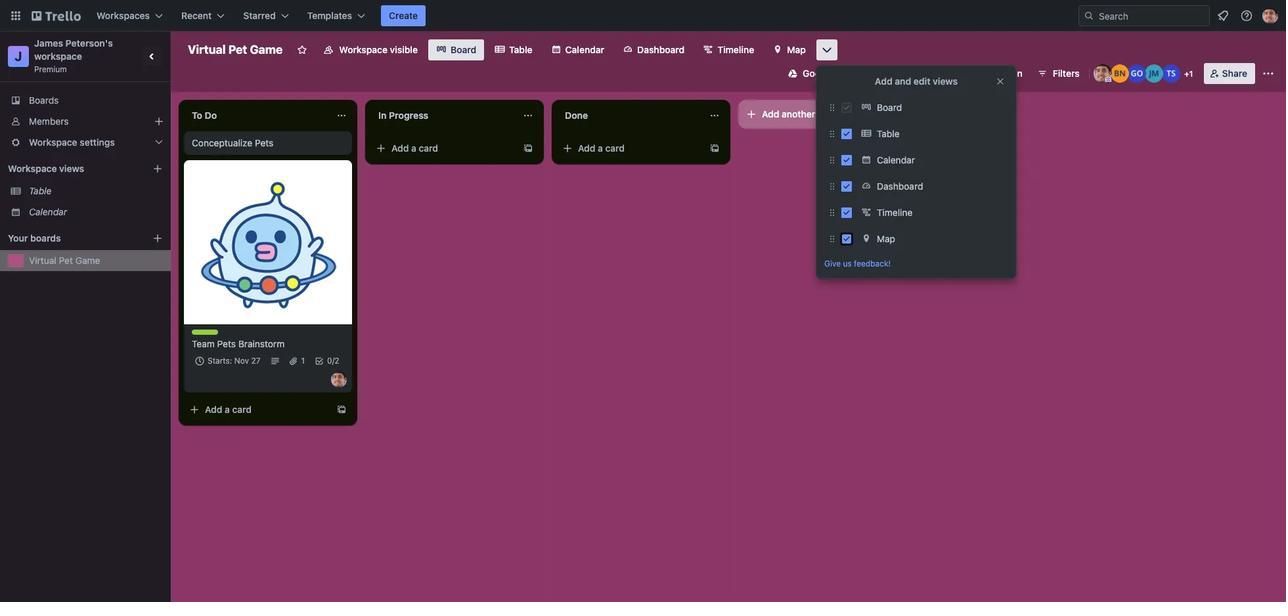 Task type: describe. For each thing, give the bounding box(es) containing it.
Done text field
[[557, 105, 702, 126]]

add a card button for done
[[557, 138, 705, 159]]

create button
[[381, 5, 426, 26]]

1 vertical spatial dashboard link
[[858, 176, 1009, 197]]

filters
[[1053, 68, 1080, 79]]

2 vertical spatial calendar
[[29, 206, 67, 218]]

virtual pet game inside virtual pet game link
[[29, 255, 100, 266]]

add for in progress
[[392, 143, 409, 154]]

reposition timeline button image
[[825, 205, 841, 221]]

add a card button for to do
[[184, 400, 331, 421]]

customize views image
[[821, 43, 834, 57]]

j link
[[8, 46, 29, 67]]

james peterson's workspace premium
[[34, 37, 115, 74]]

premium
[[34, 64, 67, 74]]

virtual inside virtual pet game link
[[29, 255, 56, 266]]

automation button
[[955, 63, 1031, 84]]

recent
[[181, 10, 212, 21]]

brainstorm
[[238, 339, 285, 350]]

close popover image
[[996, 76, 1006, 87]]

progress
[[389, 110, 429, 121]]

add left another
[[762, 108, 780, 120]]

+ 1
[[1185, 69, 1194, 79]]

recent button
[[174, 5, 233, 26]]

ben nelson (bennelson96) image
[[1111, 64, 1130, 83]]

1 horizontal spatial table link
[[487, 39, 541, 60]]

0 horizontal spatial game
[[75, 255, 100, 266]]

0 vertical spatial calendar link
[[543, 39, 613, 60]]

a for to do
[[225, 404, 230, 415]]

conceptualize
[[192, 137, 253, 149]]

+
[[1185, 69, 1190, 79]]

conceptualize pets link
[[192, 137, 344, 150]]

workspaces
[[97, 10, 150, 21]]

2 horizontal spatial calendar link
[[858, 150, 1009, 171]]

add and edit views
[[875, 76, 958, 87]]

1 horizontal spatial board link
[[858, 97, 1009, 118]]

share
[[1223, 68, 1248, 79]]

conceptualize pets
[[192, 137, 274, 149]]

james
[[34, 37, 63, 49]]

members
[[29, 116, 69, 127]]

workspace for workspace views
[[8, 163, 57, 174]]

game inside text box
[[250, 43, 283, 57]]

back to home image
[[32, 5, 81, 26]]

starts:
[[208, 356, 232, 366]]

map for leftmost map link
[[788, 44, 806, 55]]

nov
[[234, 356, 249, 366]]

google
[[803, 68, 834, 79]]

create from template… image
[[337, 405, 347, 415]]

starred button
[[236, 5, 297, 26]]

reposition map button image
[[825, 231, 841, 247]]

dashboard for the bottommost dashboard link
[[877, 181, 924, 192]]

team task team pets brainstorm
[[192, 330, 285, 350]]

card for done
[[606, 143, 625, 154]]

james peterson (jamespeterson93) image
[[1263, 8, 1279, 24]]

templates
[[307, 10, 352, 21]]

done
[[565, 110, 588, 121]]

map for right map link
[[877, 233, 896, 245]]

0 horizontal spatial map link
[[765, 39, 814, 60]]

feedback!
[[855, 259, 891, 269]]

workspace
[[34, 51, 82, 62]]

reposition table button image
[[825, 126, 841, 142]]

card for in progress
[[419, 143, 438, 154]]

another
[[782, 108, 816, 120]]

workspace for workspace visible
[[339, 44, 388, 55]]

to do
[[192, 110, 217, 121]]

create a view image
[[152, 164, 163, 174]]

1 vertical spatial pet
[[59, 255, 73, 266]]

add another list
[[762, 108, 831, 120]]

pets inside conceptualize pets link
[[255, 137, 274, 149]]

workspace visible
[[339, 44, 418, 55]]

workspace visible button
[[316, 39, 426, 60]]

0 vertical spatial board
[[451, 44, 477, 55]]

a for done
[[598, 143, 603, 154]]

task
[[214, 330, 232, 340]]

workspaces button
[[89, 5, 171, 26]]

0 vertical spatial calendar
[[566, 44, 605, 55]]

settings
[[80, 137, 115, 148]]

0 horizontal spatial 1
[[301, 356, 305, 366]]

power-ups
[[896, 68, 944, 79]]

google drive
[[803, 68, 859, 79]]

team pets brainstorm link
[[192, 338, 344, 351]]

create from template… image for done
[[710, 143, 720, 154]]

jeremy miller (jeremymiller198) image
[[1145, 64, 1164, 83]]

0 / 2
[[327, 356, 340, 366]]

2 horizontal spatial calendar
[[877, 154, 916, 166]]

dashboard for the topmost dashboard link
[[638, 44, 685, 55]]

Search field
[[1095, 6, 1210, 26]]

james peterson's workspace link
[[34, 37, 115, 62]]

In Progress text field
[[371, 105, 515, 126]]

table for table link to the middle
[[877, 128, 900, 139]]

color: bold lime, title: "team task" element
[[192, 330, 232, 340]]

virtual inside virtual pet game text box
[[188, 43, 226, 57]]

workspace views
[[8, 163, 84, 174]]

workspace navigation collapse icon image
[[143, 47, 162, 66]]

virtual pet game link
[[29, 254, 163, 268]]

add left the and
[[875, 76, 893, 87]]

add a card for done
[[578, 143, 625, 154]]

open information menu image
[[1241, 9, 1254, 22]]

add for done
[[578, 143, 596, 154]]



Task type: vqa. For each thing, say whether or not it's contained in the screenshot.
"greg robinson (gregrobinson96)" icon
no



Task type: locate. For each thing, give the bounding box(es) containing it.
0 horizontal spatial board
[[451, 44, 477, 55]]

1 vertical spatial table
[[877, 128, 900, 139]]

add for to do
[[205, 404, 222, 415]]

virtual down the 'boards' on the left top of page
[[29, 255, 56, 266]]

1 horizontal spatial board
[[877, 102, 903, 113]]

1 vertical spatial 1
[[301, 356, 305, 366]]

1 vertical spatial james peterson (jamespeterson93) image
[[331, 372, 347, 388]]

workspace for workspace settings
[[29, 137, 77, 148]]

1 horizontal spatial table
[[510, 44, 533, 55]]

0 vertical spatial pet
[[228, 43, 247, 57]]

1 vertical spatial views
[[59, 163, 84, 174]]

starred
[[243, 10, 276, 21]]

1 horizontal spatial pet
[[228, 43, 247, 57]]

0 horizontal spatial table
[[29, 185, 52, 197]]

map link up give us feedback! link
[[858, 229, 1009, 250]]

27
[[251, 356, 261, 366]]

0 horizontal spatial virtual
[[29, 255, 56, 266]]

0 horizontal spatial pets
[[217, 339, 236, 350]]

add a card button down in progress text field
[[371, 138, 518, 159]]

0 horizontal spatial table link
[[29, 185, 163, 198]]

add a card down starts: nov 27
[[205, 404, 252, 415]]

0 vertical spatial table link
[[487, 39, 541, 60]]

drive
[[837, 68, 859, 79]]

card down in progress text field
[[419, 143, 438, 154]]

1 horizontal spatial timeline
[[877, 207, 913, 218]]

a down starts: nov 27
[[225, 404, 230, 415]]

views right the edit at right
[[933, 76, 958, 87]]

1 horizontal spatial map link
[[858, 229, 1009, 250]]

1 horizontal spatial 1
[[1190, 69, 1194, 79]]

1 horizontal spatial a
[[412, 143, 417, 154]]

0 vertical spatial table
[[510, 44, 533, 55]]

a down done text box
[[598, 143, 603, 154]]

0 vertical spatial 1
[[1190, 69, 1194, 79]]

and
[[895, 76, 912, 87]]

in
[[379, 110, 387, 121]]

1 horizontal spatial virtual
[[188, 43, 226, 57]]

map link up google drive icon
[[765, 39, 814, 60]]

pets down to do text field
[[255, 137, 274, 149]]

1 horizontal spatial dashboard link
[[858, 176, 1009, 197]]

1 vertical spatial pets
[[217, 339, 236, 350]]

0 vertical spatial timeline link
[[696, 39, 763, 60]]

primary element
[[0, 0, 1287, 32]]

a
[[412, 143, 417, 154], [598, 143, 603, 154], [225, 404, 230, 415]]

1 horizontal spatial views
[[933, 76, 958, 87]]

pet down the starred
[[228, 43, 247, 57]]

1 vertical spatial game
[[75, 255, 100, 266]]

2 vertical spatial calendar link
[[29, 206, 163, 219]]

james peterson (jamespeterson93) image left gary orlando (garyorlando) image
[[1094, 64, 1113, 83]]

2 horizontal spatial a
[[598, 143, 603, 154]]

create from template… image for in progress
[[523, 143, 534, 154]]

1 horizontal spatial timeline link
[[858, 202, 1009, 223]]

1 vertical spatial timeline link
[[858, 202, 1009, 223]]

1 vertical spatial map link
[[858, 229, 1009, 250]]

0
[[327, 356, 332, 366]]

add board image
[[152, 233, 163, 244]]

card down nov
[[232, 404, 252, 415]]

this member is an admin of this board. image
[[1106, 77, 1112, 83]]

0 vertical spatial virtual pet game
[[188, 43, 283, 57]]

your
[[8, 233, 28, 244]]

j
[[15, 49, 22, 64]]

add down in progress
[[392, 143, 409, 154]]

0 horizontal spatial add a card button
[[184, 400, 331, 421]]

1 left the 0
[[301, 356, 305, 366]]

1 horizontal spatial james peterson (jamespeterson93) image
[[1094, 64, 1113, 83]]

0 horizontal spatial a
[[225, 404, 230, 415]]

visible
[[390, 44, 418, 55]]

pets inside team task team pets brainstorm
[[217, 339, 236, 350]]

2 horizontal spatial add a card button
[[557, 138, 705, 159]]

0 horizontal spatial create from template… image
[[523, 143, 534, 154]]

card down done text box
[[606, 143, 625, 154]]

to
[[192, 110, 202, 121]]

0 vertical spatial timeline
[[718, 44, 755, 55]]

game down starred popup button
[[250, 43, 283, 57]]

board right visible
[[451, 44, 477, 55]]

0 vertical spatial dashboard link
[[615, 39, 693, 60]]

0 vertical spatial map
[[788, 44, 806, 55]]

members link
[[0, 111, 171, 132]]

pets up starts:
[[217, 339, 236, 350]]

add a card button down 27 on the left of page
[[184, 400, 331, 421]]

a down progress
[[412, 143, 417, 154]]

workspace left visible
[[339, 44, 388, 55]]

templates button
[[300, 5, 373, 26]]

1 vertical spatial workspace
[[29, 137, 77, 148]]

views
[[933, 76, 958, 87], [59, 163, 84, 174]]

pets
[[255, 137, 274, 149], [217, 339, 236, 350]]

1 horizontal spatial virtual pet game
[[188, 43, 283, 57]]

table for middle table link
[[510, 44, 533, 55]]

0 horizontal spatial virtual pet game
[[29, 255, 100, 266]]

add a card for in progress
[[392, 143, 438, 154]]

timeline for topmost timeline link
[[718, 44, 755, 55]]

add a card for to do
[[205, 404, 252, 415]]

give
[[825, 259, 841, 269]]

workspace
[[339, 44, 388, 55], [29, 137, 77, 148], [8, 163, 57, 174]]

Board name text field
[[181, 39, 289, 60]]

workspace inside dropdown button
[[29, 137, 77, 148]]

boards
[[29, 95, 59, 106]]

1 horizontal spatial dashboard
[[877, 181, 924, 192]]

tara schultz (taraschultz7) image
[[1163, 64, 1181, 83]]

reposition calendar button image
[[825, 152, 841, 168]]

board link
[[429, 39, 485, 60], [858, 97, 1009, 118]]

0 vertical spatial game
[[250, 43, 283, 57]]

timeline
[[718, 44, 755, 55], [877, 207, 913, 218]]

1 horizontal spatial game
[[250, 43, 283, 57]]

0 horizontal spatial calendar
[[29, 206, 67, 218]]

game
[[250, 43, 283, 57], [75, 255, 100, 266]]

list
[[818, 108, 831, 120]]

calendar
[[566, 44, 605, 55], [877, 154, 916, 166], [29, 206, 67, 218]]

your boards
[[8, 233, 61, 244]]

2 create from template… image from the left
[[710, 143, 720, 154]]

0 vertical spatial views
[[933, 76, 958, 87]]

1 horizontal spatial calendar link
[[543, 39, 613, 60]]

1 vertical spatial table link
[[858, 124, 1009, 145]]

1 vertical spatial board
[[877, 102, 903, 113]]

ups
[[927, 68, 944, 79]]

1 vertical spatial dashboard
[[877, 181, 924, 192]]

james peterson (jamespeterson93) image
[[1094, 64, 1113, 83], [331, 372, 347, 388]]

1 horizontal spatial add a card
[[392, 143, 438, 154]]

team up starts:
[[192, 339, 215, 350]]

0 vertical spatial james peterson (jamespeterson93) image
[[1094, 64, 1113, 83]]

your boards with 1 items element
[[8, 231, 133, 246]]

share button
[[1205, 63, 1256, 84]]

0 horizontal spatial timeline
[[718, 44, 755, 55]]

timeline link
[[696, 39, 763, 60], [858, 202, 1009, 223]]

1 create from template… image from the left
[[523, 143, 534, 154]]

sm image
[[955, 63, 973, 82]]

map
[[788, 44, 806, 55], [877, 233, 896, 245]]

a for in progress
[[412, 143, 417, 154]]

add a card
[[392, 143, 438, 154], [578, 143, 625, 154], [205, 404, 252, 415]]

1 vertical spatial virtual pet game
[[29, 255, 100, 266]]

1 horizontal spatial add a card button
[[371, 138, 518, 159]]

star or unstar board image
[[297, 45, 308, 55]]

google drive icon image
[[789, 69, 798, 78]]

add a card down done
[[578, 143, 625, 154]]

1 vertical spatial map
[[877, 233, 896, 245]]

gary orlando (garyorlando) image
[[1128, 64, 1147, 83]]

0 vertical spatial dashboard
[[638, 44, 685, 55]]

virtual pet game down your boards with 1 items "element"
[[29, 255, 100, 266]]

us
[[844, 259, 852, 269]]

add a card down progress
[[392, 143, 438, 154]]

board down the and
[[877, 102, 903, 113]]

0 vertical spatial workspace
[[339, 44, 388, 55]]

calendar link
[[543, 39, 613, 60], [858, 150, 1009, 171], [29, 206, 163, 219]]

0 horizontal spatial card
[[232, 404, 252, 415]]

james peterson (jamespeterson93) image down "2"
[[331, 372, 347, 388]]

0 vertical spatial board link
[[429, 39, 485, 60]]

power-ups button
[[870, 63, 952, 84]]

table link
[[487, 39, 541, 60], [858, 124, 1009, 145], [29, 185, 163, 198]]

filters button
[[1034, 63, 1084, 84]]

board link right visible
[[429, 39, 485, 60]]

card
[[419, 143, 438, 154], [606, 143, 625, 154], [232, 404, 252, 415]]

2 horizontal spatial add a card
[[578, 143, 625, 154]]

add
[[875, 76, 893, 87], [762, 108, 780, 120], [392, 143, 409, 154], [578, 143, 596, 154], [205, 404, 222, 415]]

0 notifications image
[[1216, 8, 1232, 24]]

map up google drive icon
[[788, 44, 806, 55]]

virtual
[[188, 43, 226, 57], [29, 255, 56, 266]]

reposition dashboard button image
[[825, 179, 841, 195]]

1 vertical spatial timeline
[[877, 207, 913, 218]]

card for to do
[[232, 404, 252, 415]]

boards link
[[0, 90, 171, 111]]

pet down your boards with 1 items "element"
[[59, 255, 73, 266]]

search image
[[1085, 11, 1095, 21]]

/
[[332, 356, 335, 366]]

workspace inside button
[[339, 44, 388, 55]]

1 vertical spatial calendar link
[[858, 150, 1009, 171]]

power-
[[896, 68, 927, 79]]

table
[[510, 44, 533, 55], [877, 128, 900, 139], [29, 185, 52, 197]]

add a card button
[[371, 138, 518, 159], [557, 138, 705, 159], [184, 400, 331, 421]]

1 vertical spatial board link
[[858, 97, 1009, 118]]

1 team from the top
[[192, 330, 212, 340]]

workspace down 'members'
[[29, 137, 77, 148]]

dashboard link
[[615, 39, 693, 60], [858, 176, 1009, 197]]

0 horizontal spatial calendar link
[[29, 206, 163, 219]]

workspace settings button
[[0, 132, 171, 153]]

0 horizontal spatial map
[[788, 44, 806, 55]]

virtual pet game inside virtual pet game text box
[[188, 43, 283, 57]]

1 horizontal spatial card
[[419, 143, 438, 154]]

2 horizontal spatial table
[[877, 128, 900, 139]]

google drive button
[[781, 63, 867, 84]]

starts: nov 27
[[208, 356, 261, 366]]

create
[[389, 10, 418, 21]]

views down 'workspace settings' on the top left of the page
[[59, 163, 84, 174]]

0 horizontal spatial dashboard
[[638, 44, 685, 55]]

peterson's
[[65, 37, 113, 49]]

do
[[205, 110, 217, 121]]

0 vertical spatial map link
[[765, 39, 814, 60]]

show menu image
[[1263, 67, 1276, 80]]

add down done
[[578, 143, 596, 154]]

virtual down 'recent' 'popup button'
[[188, 43, 226, 57]]

0 horizontal spatial timeline link
[[696, 39, 763, 60]]

virtual pet game down the starred
[[188, 43, 283, 57]]

1 horizontal spatial map
[[877, 233, 896, 245]]

2
[[335, 356, 340, 366]]

0 vertical spatial pets
[[255, 137, 274, 149]]

add a card button for in progress
[[371, 138, 518, 159]]

0 vertical spatial virtual
[[188, 43, 226, 57]]

give us feedback! link
[[825, 258, 1009, 271]]

game down your boards with 1 items "element"
[[75, 255, 100, 266]]

in progress
[[379, 110, 429, 121]]

1 horizontal spatial create from template… image
[[710, 143, 720, 154]]

0 horizontal spatial views
[[59, 163, 84, 174]]

add down starts:
[[205, 404, 222, 415]]

timeline for the rightmost timeline link
[[877, 207, 913, 218]]

1
[[1190, 69, 1194, 79], [301, 356, 305, 366]]

1 right 'tara schultz (taraschultz7)' icon
[[1190, 69, 1194, 79]]

0 horizontal spatial dashboard link
[[615, 39, 693, 60]]

team
[[192, 330, 212, 340], [192, 339, 215, 350]]

2 horizontal spatial table link
[[858, 124, 1009, 145]]

1 vertical spatial calendar
[[877, 154, 916, 166]]

2 team from the top
[[192, 339, 215, 350]]

0 horizontal spatial james peterson (jamespeterson93) image
[[331, 372, 347, 388]]

0 horizontal spatial add a card
[[205, 404, 252, 415]]

edit
[[914, 76, 931, 87]]

workspace down 'workspace settings' on the top left of the page
[[8, 163, 57, 174]]

2 vertical spatial workspace
[[8, 163, 57, 174]]

pet inside text box
[[228, 43, 247, 57]]

create from template… image
[[523, 143, 534, 154], [710, 143, 720, 154]]

To Do text field
[[184, 105, 329, 126]]

give us feedback!
[[825, 259, 891, 269]]

boards
[[30, 233, 61, 244]]

team left "task"
[[192, 330, 212, 340]]

map up "feedback!"
[[877, 233, 896, 245]]

add a card button down done text box
[[557, 138, 705, 159]]

automation
[[973, 68, 1023, 79]]

2 vertical spatial table link
[[29, 185, 163, 198]]

pet
[[228, 43, 247, 57], [59, 255, 73, 266]]

board
[[451, 44, 477, 55], [877, 102, 903, 113]]

reposition board button image
[[825, 100, 841, 116]]

board link down the edit at right
[[858, 97, 1009, 118]]

1 horizontal spatial calendar
[[566, 44, 605, 55]]

add another list button
[[739, 100, 918, 129]]

2 horizontal spatial card
[[606, 143, 625, 154]]

2 vertical spatial table
[[29, 185, 52, 197]]

map link
[[765, 39, 814, 60], [858, 229, 1009, 250]]

workspace settings
[[29, 137, 115, 148]]



